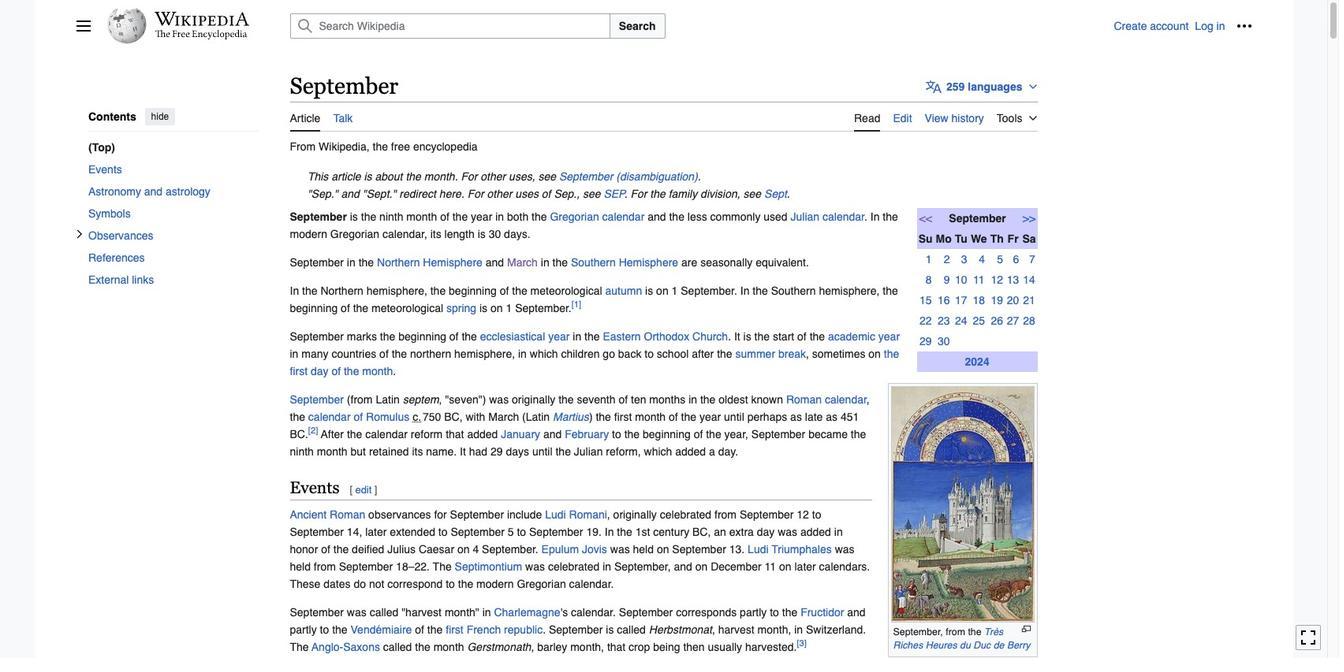 Task type: describe. For each thing, give the bounding box(es) containing it.
22
[[920, 315, 932, 327]]

0 horizontal spatial ludi
[[545, 509, 566, 521]]

for down september (disambiguation) link
[[631, 188, 647, 200]]

edit
[[894, 112, 913, 124]]

southern inside is on 1 september. in the southern hemisphere, the beginning of the meteorological
[[772, 285, 816, 297]]

19 link
[[991, 294, 1004, 307]]

6
[[1014, 253, 1020, 266]]

the inside , the
[[290, 411, 305, 423]]

and inside [2] after the calendar reform that added january and february
[[544, 428, 562, 441]]

2 horizontal spatial from
[[946, 626, 966, 638]]

anglo-saxons link
[[312, 641, 380, 654]]

late
[[806, 411, 823, 423]]

0 vertical spatial march
[[507, 256, 538, 269]]

that inside "anglo-saxons called the month gerstmonath , barley month, that crop being then usually harvested. [3]"
[[608, 641, 626, 654]]

for
[[434, 509, 447, 521]]

was inside was held from september 18–22. the
[[835, 543, 855, 556]]

oldest
[[719, 393, 749, 406]]

year up children
[[549, 330, 570, 343]]

26 link
[[991, 315, 1004, 327]]

is inside is on 1 september. in the southern hemisphere, the beginning of the meteorological
[[646, 285, 654, 297]]

on down epulum jovis was held on september 13. ludi triumphales at bottom
[[696, 561, 708, 573]]

modern inside was celebrated in september, and on december 11 on later calendars. these dates do not correspond to the modern gregorian calendar.
[[477, 578, 514, 591]]

calendar of romulus link
[[308, 411, 410, 423]]

10
[[956, 274, 968, 286]]

astronomy and astrology
[[88, 185, 210, 198]]

in right "months"
[[689, 393, 698, 406]]

2
[[944, 253, 951, 266]]

read
[[855, 112, 881, 124]]

of up northern
[[450, 330, 459, 343]]

calendar. inside was celebrated in september, and on december 11 on later calendars. these dates do not correspond to the modern gregorian calendar.
[[569, 578, 614, 591]]

30 inside . in the modern gregorian calendar, its length is 30 days.
[[489, 228, 501, 240]]

days
[[506, 446, 530, 458]]

and inside "and partly to the"
[[848, 606, 866, 619]]

, inside "anglo-saxons called the month gerstmonath , barley month, that crop being then usually harvested. [3]"
[[531, 641, 534, 654]]

eastern
[[603, 330, 641, 343]]

in the northern hemisphere, the beginning of the meteorological autumn
[[290, 285, 643, 297]]

1 horizontal spatial ninth
[[380, 210, 404, 223]]

is on 1 september. in the southern hemisphere, the beginning of the meteorological
[[290, 285, 899, 315]]

on down the ludi triumphales link
[[780, 561, 792, 573]]

until inside to the beginning of the year, september became the ninth month but retained its name. it had 29 days until the julian reform, which added a day.
[[533, 446, 553, 458]]

septimontium
[[455, 561, 523, 573]]

calendar right used
[[823, 210, 865, 223]]

2 vertical spatial first
[[446, 624, 464, 636]]

this
[[308, 170, 329, 183]]

1 hemisphere from the left
[[423, 256, 483, 269]]

1 horizontal spatial partly
[[740, 606, 767, 619]]

0 vertical spatial originally
[[512, 393, 556, 406]]

1 horizontal spatial 29
[[920, 335, 932, 348]]

30 link
[[938, 335, 951, 348]]

0 vertical spatial 4
[[980, 253, 986, 266]]

, inside ', originally celebrated from september 12 to september 14, later extended to september 5 to september 19. in the 1st century bc, an extra day was added in honor of the deified julius caesar on 4 september.'
[[608, 509, 611, 521]]

0 horizontal spatial hemisphere,
[[367, 285, 428, 297]]

observances
[[369, 509, 431, 521]]

in up children
[[573, 330, 582, 343]]

gregorian inside . in the modern gregorian calendar, its length is 30 days.
[[331, 228, 380, 240]]

of left ten
[[619, 393, 628, 406]]

added inside to the beginning of the year, september became the ninth month but retained its name. it had 29 days until the julian reform, which added a day.
[[676, 446, 706, 458]]

, inside september marks the beginning of the ecclesiastical year in the eastern orthodox church . it is the start of the academic year in many countries of the northern hemisphere, in which children go back to school after the summer break , sometimes on
[[806, 348, 810, 360]]

21
[[1024, 294, 1036, 307]]

[3] link
[[797, 638, 807, 649]]

note containing this article is about the month. for other uses, see
[[290, 168, 1038, 185]]

19.
[[587, 526, 602, 539]]

was right '"seven")'
[[489, 393, 509, 406]]

of up spring is on 1 september. [1]
[[500, 285, 509, 297]]

added inside ', originally celebrated from september 12 to september 14, later extended to september 5 to september 19. in the 1st century bc, an extra day was added in honor of the deified julius caesar on 4 september.'
[[801, 526, 832, 539]]

5 inside ', originally celebrated from september 12 to september 14, later extended to september 5 to september 19. in the 1st century bc, an extra day was added in honor of the deified julius caesar on 4 september.'
[[508, 526, 514, 539]]

on inside september marks the beginning of the ecclesiastical year in the eastern orthodox church . it is the start of the academic year in many countries of the northern hemisphere, in which children go back to school after the summer break , sometimes on
[[869, 348, 881, 360]]

1 horizontal spatial northern
[[377, 256, 420, 269]]

events inside events 'link'
[[88, 163, 122, 175]]

to down for
[[439, 526, 448, 539]]

length
[[445, 228, 475, 240]]

to inside to the beginning of the year, september became the ninth month but retained its name. it had 29 days until the julian reform, which added a day.
[[612, 428, 622, 441]]

romani
[[569, 509, 608, 521]]

15 link
[[920, 294, 932, 307]]

uses
[[516, 188, 539, 200]]

[2] after the calendar reform that added january and february
[[308, 425, 609, 441]]

march link
[[507, 256, 538, 269]]

0 vertical spatial 11
[[974, 274, 985, 286]]

to up harvested.
[[770, 606, 780, 619]]

in down ecclesiastical year link
[[518, 348, 527, 360]]

14
[[1024, 274, 1036, 286]]

1 as from the left
[[791, 411, 802, 423]]

1 horizontal spatial september link
[[950, 212, 1007, 225]]

to down include
[[517, 526, 526, 539]]

1 vertical spatial roman
[[330, 509, 366, 521]]

sept link
[[765, 188, 787, 200]]

the for was held from september 18–22. the
[[433, 561, 452, 573]]

day inside the first day of the month
[[311, 365, 329, 378]]

month inside ) the first month of the year until perhaps as late as 451 bc.
[[635, 411, 666, 423]]

september inside was held from september 18–22. the
[[339, 561, 393, 573]]

su mo tu we th fr sa
[[919, 233, 1037, 245]]

originally inside ', originally celebrated from september 12 to september 14, later extended to september 5 to september 19. in the 1st century bc, an extra day was added in honor of the deified julius caesar on 4 september.'
[[614, 509, 657, 521]]

astronomy and astrology link
[[88, 180, 258, 202]]

later for extended
[[366, 526, 387, 539]]

(latin
[[522, 411, 550, 423]]

of inside ) the first month of the year until perhaps as late as 451 bc.
[[669, 411, 678, 423]]

is down september was called "harvest month" in charlemagne 's calendar. september corresponds partly to the fructidor
[[606, 624, 614, 636]]

julian calendar link
[[791, 210, 865, 223]]

of inside ', originally celebrated from september 12 to september 14, later extended to september 5 to september 19. in the 1st century bc, an extra day was added in honor of the deified julius caesar on 4 september.'
[[321, 543, 331, 556]]

0 vertical spatial gregorian
[[550, 210, 600, 223]]

that inside [2] after the calendar reform that added january and february
[[446, 428, 464, 441]]

log
[[1196, 20, 1214, 32]]

month down redirect
[[407, 210, 437, 223]]

1 vertical spatial september,
[[894, 626, 944, 638]]

september is the ninth month of the year in both the gregorian calendar and the less commonly used julian calendar
[[290, 210, 865, 223]]

year up the length
[[471, 210, 493, 223]]

gerstmonath
[[468, 641, 531, 654]]

known
[[752, 393, 784, 406]]

to up triumphales
[[813, 509, 822, 521]]

modern inside . in the modern gregorian calendar, its length is 30 days.
[[290, 228, 327, 240]]

september inside to the beginning of the year, september became the ninth month but retained its name. it had 29 days until the julian reform, which added a day.
[[752, 428, 806, 441]]

about
[[375, 170, 403, 183]]

14,
[[347, 526, 362, 539]]

symbols
[[88, 207, 130, 220]]

a
[[709, 446, 716, 458]]

ten
[[631, 393, 647, 406]]

0 vertical spatial 1
[[926, 253, 932, 266]]

[2] link
[[308, 425, 318, 436]]

27 link
[[1008, 315, 1020, 327]]

3 link
[[956, 253, 968, 266]]

, inside , the
[[867, 393, 870, 406]]

7
[[1030, 253, 1036, 266]]

first inside the first day of the month
[[290, 365, 308, 378]]

1 vertical spatial september link
[[290, 393, 344, 406]]

's
[[561, 606, 568, 619]]

1 vertical spatial other
[[487, 188, 513, 200]]

month, inside , harvest month, in switzerland. the
[[758, 624, 792, 636]]

with
[[466, 411, 486, 423]]

de
[[994, 640, 1005, 652]]

0 vertical spatial held
[[633, 543, 654, 556]]

the first day of the month link
[[290, 348, 900, 378]]

4 inside ', originally celebrated from september 12 to september 14, later extended to september 5 to september 19. in the 1st century bc, an extra day was added in honor of the deified julius caesar on 4 september.'
[[473, 543, 479, 556]]

1 horizontal spatial julian
[[791, 210, 820, 223]]

epulum jovis was held on september 13. ludi triumphales
[[542, 543, 832, 556]]

ecclesiastical year link
[[480, 330, 570, 343]]

28 link
[[1024, 315, 1036, 327]]

4 link
[[973, 253, 986, 266]]

"harvest
[[402, 606, 442, 619]]

"sep."
[[308, 188, 338, 200]]

and partly to the
[[290, 606, 866, 636]]

in inside was celebrated in september, and on december 11 on later calendars. these dates do not correspond to the modern gregorian calendar.
[[603, 561, 612, 573]]

29 link
[[920, 335, 932, 348]]

and down (disambiguation)
[[648, 210, 666, 223]]

months
[[650, 393, 686, 406]]

of up the length
[[440, 210, 450, 223]]

eastern orthodox church link
[[603, 330, 728, 343]]

of right start on the bottom right of page
[[798, 330, 807, 343]]

autumn link
[[606, 285, 643, 297]]

log in link
[[1196, 20, 1226, 32]]

in right 'march' 'link'
[[541, 256, 550, 269]]

from inside ', originally celebrated from september 12 to september 14, later extended to september 5 to september 19. in the 1st century bc, an extra day was added in honor of the deified julius caesar on 4 september.'
[[715, 509, 737, 521]]

month inside "anglo-saxons called the month gerstmonath , barley month, that crop being then usually harvested. [3]"
[[434, 641, 464, 654]]

correspond
[[388, 578, 443, 591]]

1 horizontal spatial see
[[583, 188, 601, 200]]

meteorological inside is on 1 september. in the southern hemisphere, the beginning of the meteorological
[[372, 302, 444, 315]]

september. inside is on 1 september. in the southern hemisphere, the beginning of the meteorological
[[681, 285, 738, 297]]

. inside september marks the beginning of the ecclesiastical year in the eastern orthodox church . it is the start of the academic year in many countries of the northern hemisphere, in which children go back to school after the summer break , sometimes on
[[728, 330, 732, 343]]

from inside was held from september 18–22. the
[[314, 561, 336, 573]]

2 horizontal spatial see
[[744, 188, 762, 200]]

hide
[[151, 111, 169, 122]]

in inside . in the modern gregorian calendar, its length is 30 days.
[[871, 210, 880, 223]]

these
[[290, 578, 321, 591]]

ludi romani link
[[545, 509, 608, 521]]

equivalent.
[[756, 256, 810, 269]]

. in the modern gregorian calendar, its length is 30 days.
[[290, 210, 899, 240]]

september. inside ', originally celebrated from september 12 to september 14, later extended to september 5 to september 19. in the 1st century bc, an extra day was added in honor of the deified julius caesar on 4 september.'
[[482, 543, 539, 556]]

september marks the beginning of the ecclesiastical year in the eastern orthodox church . it is the start of the academic year in many countries of the northern hemisphere, in which children go back to school after the summer break , sometimes on
[[290, 330, 900, 360]]

ludi triumphales link
[[748, 543, 832, 556]]

0 horizontal spatial see
[[539, 170, 556, 183]]

1 horizontal spatial 5
[[998, 253, 1004, 266]]

school
[[657, 348, 689, 360]]

not
[[369, 578, 385, 591]]

on inside spring is on 1 september. [1]
[[491, 302, 503, 315]]

in left both
[[496, 210, 504, 223]]

it inside to the beginning of the year, september became the ninth month but retained its name. it had 29 days until the julian reform, which added a day.
[[460, 446, 466, 458]]

wikipedia,
[[319, 140, 370, 153]]

of inside is on 1 september. in the southern hemisphere, the beginning of the meteorological
[[341, 302, 350, 315]]

saxons
[[343, 641, 380, 654]]

to inside "and partly to the"
[[320, 624, 329, 636]]

which inside september marks the beginning of the ecclesiastical year in the eastern orthodox church . it is the start of the academic year in many countries of the northern hemisphere, in which children go back to school after the summer break , sometimes on
[[530, 348, 558, 360]]

of down "harvest
[[415, 624, 425, 636]]

of down (from
[[354, 411, 363, 423]]

observances link
[[88, 224, 258, 247]]

used
[[764, 210, 788, 223]]

in inside personal tools navigation
[[1217, 20, 1226, 32]]

in inside is on 1 september. in the southern hemisphere, the beginning of the meteorological
[[741, 285, 750, 297]]

is inside . in the modern gregorian calendar, its length is 30 days.
[[478, 228, 486, 240]]

29 30
[[920, 335, 951, 348]]

Search search field
[[271, 13, 1115, 39]]

called for in
[[370, 606, 399, 619]]

references link
[[88, 247, 258, 269]]

riches
[[894, 640, 924, 652]]

view history
[[925, 112, 985, 124]]

for up here. at the left top of page
[[461, 170, 478, 183]]

month inside the first day of the month
[[362, 365, 393, 378]]

year left 29 link at the right of the page
[[879, 330, 900, 343]]

1 vertical spatial ludi
[[748, 543, 769, 556]]

was right jovis
[[611, 543, 630, 556]]

Search Wikipedia search field
[[290, 13, 611, 39]]

to the beginning of the year, september became the ninth month but retained its name. it had 29 days until the julian reform, which added a day.
[[290, 428, 867, 458]]

sa
[[1023, 233, 1037, 245]]

26
[[991, 315, 1004, 327]]

0 vertical spatial roman
[[787, 393, 822, 406]]

17 link
[[956, 294, 968, 307]]

fructidor
[[801, 606, 845, 619]]

deified
[[352, 543, 385, 556]]

and left 'march' 'link'
[[486, 256, 504, 269]]

partly inside "and partly to the"
[[290, 624, 317, 636]]

tools
[[997, 112, 1023, 124]]

14 link
[[1024, 274, 1036, 286]]

on down century at the bottom of the page
[[657, 543, 670, 556]]

beginning up "spring"
[[449, 285, 497, 297]]

its inside . in the modern gregorian calendar, its length is 30 days.
[[431, 228, 442, 240]]

many
[[302, 348, 329, 360]]



Task type: locate. For each thing, give the bounding box(es) containing it.
0 horizontal spatial 12
[[797, 509, 810, 521]]

1 horizontal spatial added
[[676, 446, 706, 458]]

1 vertical spatial it
[[460, 446, 466, 458]]

1 horizontal spatial day
[[757, 526, 775, 539]]

other left uses
[[487, 188, 513, 200]]

1 vertical spatial march
[[489, 411, 519, 423]]

external links link
[[88, 269, 258, 291]]

that left crop
[[608, 641, 626, 654]]

on right autumn link
[[657, 285, 669, 297]]

epulum
[[542, 543, 579, 556]]

13.
[[730, 543, 745, 556]]

2 hemisphere from the left
[[619, 256, 679, 269]]

on up 'ecclesiastical'
[[491, 302, 503, 315]]

1 vertical spatial month,
[[571, 641, 604, 654]]

september. inside spring is on 1 september. [1]
[[515, 302, 572, 315]]

1 vertical spatial 5
[[508, 526, 514, 539]]

1 horizontal spatial month,
[[758, 624, 792, 636]]

crop
[[629, 641, 651, 654]]

of up marks
[[341, 302, 350, 315]]

of down countries
[[332, 365, 341, 378]]

2 as from the left
[[826, 411, 838, 423]]

observances
[[88, 229, 153, 242]]

1 vertical spatial from
[[314, 561, 336, 573]]

and inside was celebrated in september, and on december 11 on later calendars. these dates do not correspond to the modern gregorian calendar.
[[674, 561, 693, 573]]

harvest
[[719, 624, 755, 636]]

to up anglo-
[[320, 624, 329, 636]]

1 vertical spatial originally
[[614, 509, 657, 521]]

month, inside "anglo-saxons called the month gerstmonath , barley month, that crop being then usually harvested. [3]"
[[571, 641, 604, 654]]

contents
[[88, 110, 136, 123]]

1 horizontal spatial ludi
[[748, 543, 769, 556]]

note containing "sep." and "sept." redirect here. for other uses of sep., see
[[290, 185, 1038, 203]]

external
[[88, 273, 129, 286]]

usually
[[708, 641, 743, 654]]

of down "months"
[[669, 411, 678, 423]]

julian down february link
[[574, 446, 603, 458]]

from up dates
[[314, 561, 336, 573]]

hide button
[[144, 108, 175, 125]]

february link
[[565, 428, 609, 441]]

as up 'became'
[[826, 411, 838, 423]]

roman up 14,
[[330, 509, 366, 521]]

roman up late
[[787, 393, 822, 406]]

first down ten
[[615, 411, 632, 423]]

hemisphere up autumn
[[619, 256, 679, 269]]

. inside . in the modern gregorian calendar, its length is 30 days.
[[865, 210, 868, 223]]

is inside this article is about the month. for other uses, see september (disambiguation) . "sep." and "sept." redirect here. for other uses of sep., see sep . for the family division, see sept .
[[364, 170, 372, 183]]

sept
[[765, 188, 787, 200]]

to right 'back'
[[645, 348, 654, 360]]

called for gerstmonath
[[383, 641, 412, 654]]

beginning up northern
[[399, 330, 447, 343]]

it up summer
[[735, 330, 741, 343]]

1 inside is on 1 september. in the southern hemisphere, the beginning of the meteorological
[[672, 285, 678, 297]]

septem
[[403, 393, 439, 406]]

as left late
[[791, 411, 802, 423]]

1 horizontal spatial its
[[431, 228, 442, 240]]

year inside ) the first month of the year until perhaps as late as 451 bc.
[[700, 411, 721, 423]]

1 horizontal spatial modern
[[477, 578, 514, 591]]

30 left "days."
[[489, 228, 501, 240]]

are
[[682, 256, 698, 269]]

wikipedia image
[[154, 12, 249, 26]]

september element
[[290, 132, 1038, 659]]

fructidor link
[[801, 606, 845, 619]]

calendar down the sep
[[603, 210, 645, 223]]

the inside , harvest month, in switzerland. the
[[290, 641, 309, 654]]

century
[[654, 526, 690, 539]]

12 inside ', originally celebrated from september 12 to september 14, later extended to september 5 to september 19. in the 1st century bc, an extra day was added in honor of the deified julius caesar on 4 september.'
[[797, 509, 810, 521]]

23 link
[[938, 315, 951, 327]]

which down ecclesiastical year link
[[530, 348, 558, 360]]

julian inside to the beginning of the year, september became the ninth month but retained its name. it had 29 days until the julian reform, which added a day.
[[574, 446, 603, 458]]

1 vertical spatial september.
[[515, 302, 572, 315]]

celebrated inside ', originally celebrated from september 12 to september 14, later extended to september 5 to september 19. in the 1st century bc, an extra day was added in honor of the deified julius caesar on 4 september.'
[[660, 509, 712, 521]]

september, down 1st
[[615, 561, 671, 573]]

gregorian inside was celebrated in september, and on december 11 on later calendars. these dates do not correspond to the modern gregorian calendar.
[[517, 578, 566, 591]]

september, inside was celebrated in september, and on december 11 on later calendars. these dates do not correspond to the modern gregorian calendar.
[[615, 561, 671, 573]]

in left "many"
[[290, 348, 299, 360]]

0 vertical spatial added
[[467, 428, 498, 441]]

2 vertical spatial from
[[946, 626, 966, 638]]

1 vertical spatial 11
[[765, 561, 777, 573]]

0 vertical spatial month,
[[758, 624, 792, 636]]

edit link
[[894, 102, 913, 130]]

celebrated down epulum jovis link at left
[[548, 561, 600, 573]]

partly up harvest
[[740, 606, 767, 619]]

beginning up "many"
[[290, 302, 338, 315]]

fullscreen image
[[1301, 631, 1317, 647]]

commonly
[[711, 210, 761, 223]]

september, up riches
[[894, 626, 944, 638]]

0 horizontal spatial partly
[[290, 624, 317, 636]]

year down the oldest
[[700, 411, 721, 423]]

the inside . in the modern gregorian calendar, its length is 30 days.
[[883, 210, 899, 223]]

ludi right include
[[545, 509, 566, 521]]

called up vendémiaire link
[[370, 606, 399, 619]]

the inside was held from september 18–22. the
[[433, 561, 452, 573]]

1 vertical spatial that
[[608, 641, 626, 654]]

is right spring link
[[480, 302, 488, 315]]

december
[[711, 561, 762, 573]]

berry
[[1008, 640, 1031, 652]]

september inside september marks the beginning of the ecclesiastical year in the eastern orthodox church . it is the start of the academic year in many countries of the northern hemisphere, in which children go back to school after the summer break , sometimes on
[[290, 330, 344, 343]]

september. up ecclesiastical year link
[[515, 302, 572, 315]]

september main content
[[284, 71, 1253, 659]]

0 vertical spatial other
[[481, 170, 506, 183]]

was inside ', originally celebrated from september 12 to september 14, later extended to september 5 to september 19. in the 1st century bc, an extra day was added in honor of the deified julius caesar on 4 september.'
[[778, 526, 798, 539]]

1 inside spring is on 1 september. [1]
[[506, 302, 512, 315]]

ninth inside to the beginning of the year, september became the ninth month but retained its name. it had 29 days until the julian reform, which added a day.
[[290, 446, 314, 458]]

0 vertical spatial ninth
[[380, 210, 404, 223]]

to inside was celebrated in september, and on december 11 on later calendars. these dates do not correspond to the modern gregorian calendar.
[[446, 578, 455, 591]]

tu
[[956, 233, 968, 245]]

held down 1st
[[633, 543, 654, 556]]

corresponds
[[676, 606, 737, 619]]

1 vertical spatial the
[[290, 641, 309, 654]]

0 horizontal spatial from
[[314, 561, 336, 573]]

ecclesiastical
[[480, 330, 545, 343]]

later for calendars.
[[795, 561, 817, 573]]

julius
[[388, 543, 416, 556]]

an
[[714, 526, 727, 539]]

was down do
[[347, 606, 367, 619]]

spring is on 1 september. [1]
[[447, 299, 582, 315]]

2 vertical spatial gregorian
[[517, 578, 566, 591]]

it inside september marks the beginning of the ecclesiastical year in the eastern orthodox church . it is the start of the academic year in many countries of the northern hemisphere, in which children go back to school after the summer break , sometimes on
[[735, 330, 741, 343]]

0 vertical spatial meteorological
[[531, 285, 603, 297]]

0 horizontal spatial julian
[[574, 446, 603, 458]]

celebrated inside was celebrated in september, and on december 11 on later calendars. these dates do not correspond to the modern gregorian calendar.
[[548, 561, 600, 573]]

0 vertical spatial celebrated
[[660, 509, 712, 521]]

the inside was celebrated in september, and on december 11 on later calendars. these dates do not correspond to the modern gregorian calendar.
[[458, 578, 474, 591]]

11 right 10
[[974, 274, 985, 286]]

0 vertical spatial julian
[[791, 210, 820, 223]]

herbstmonat
[[649, 624, 713, 636]]

the inside [2] after the calendar reform that added january and february
[[347, 428, 362, 441]]

20
[[1008, 294, 1020, 307]]

talk
[[333, 112, 353, 124]]

4 left 5 link
[[980, 253, 986, 266]]

12
[[991, 274, 1004, 286], [797, 509, 810, 521]]

beginning inside september marks the beginning of the ecclesiastical year in the eastern orthodox church . it is the start of the academic year in many countries of the northern hemisphere, in which children go back to school after the summer break , sometimes on
[[399, 330, 447, 343]]

and up 'switzerland.'
[[848, 606, 866, 619]]

until inside ) the first month of the year until perhaps as late as 451 bc.
[[724, 411, 745, 423]]

1 vertical spatial added
[[676, 446, 706, 458]]

events down (top)
[[88, 163, 122, 175]]

1 vertical spatial called
[[617, 624, 646, 636]]

of left year,
[[694, 428, 703, 441]]

calendar down 'romulus'
[[366, 428, 408, 441]]

,
[[806, 348, 810, 360], [439, 393, 442, 406], [867, 393, 870, 406], [460, 411, 463, 423], [608, 509, 611, 521], [713, 624, 716, 636], [531, 641, 534, 654]]

0 horizontal spatial 30
[[489, 228, 501, 240]]

personal tools navigation
[[1115, 13, 1257, 39]]

its down reform
[[412, 446, 423, 458]]

0 vertical spatial until
[[724, 411, 745, 423]]

added inside [2] after the calendar reform that added january and february
[[467, 428, 498, 441]]

0 vertical spatial 5
[[998, 253, 1004, 266]]

originally
[[512, 393, 556, 406], [614, 509, 657, 521]]

from wikipedia, the free encyclopedia
[[290, 140, 478, 153]]

2 horizontal spatial added
[[801, 526, 832, 539]]

0 horizontal spatial that
[[446, 428, 464, 441]]

of inside the first day of the month
[[332, 365, 341, 378]]

2024
[[966, 356, 990, 368]]

2 horizontal spatial hemisphere,
[[819, 285, 880, 297]]

first french republic link
[[446, 624, 543, 636]]

of right countries
[[380, 348, 389, 360]]

and inside this article is about the month. for other uses, see september (disambiguation) . "sep." and "sept." redirect here. for other uses of sep., see sep . for the family division, see sept .
[[341, 188, 360, 200]]

calendar inside [2] after the calendar reform that added january and february
[[366, 428, 408, 441]]

on inside is on 1 september. in the southern hemisphere, the beginning of the meteorological
[[657, 285, 669, 297]]

retained
[[369, 446, 409, 458]]

language progressive image
[[926, 79, 942, 95]]

[
[[350, 484, 353, 496]]

0 horizontal spatial meteorological
[[372, 302, 444, 315]]

see left the sep
[[583, 188, 601, 200]]

the down caesar
[[433, 561, 452, 573]]

0 horizontal spatial 5
[[508, 526, 514, 539]]

su
[[919, 233, 933, 245]]

is inside september marks the beginning of the ecclesiastical year in the eastern orthodox church . it is the start of the academic year in many countries of the northern hemisphere, in which children go back to school after the summer break , sometimes on
[[744, 330, 752, 343]]

from up an
[[715, 509, 737, 521]]

symbols link
[[88, 202, 258, 224]]

0 horizontal spatial hemisphere
[[423, 256, 483, 269]]

to up reform,
[[612, 428, 622, 441]]

gregorian down sep.,
[[550, 210, 600, 223]]

29 right had
[[491, 446, 503, 458]]

1 horizontal spatial later
[[795, 561, 817, 573]]

northern up marks
[[321, 285, 364, 297]]

days.
[[504, 228, 531, 240]]

1 horizontal spatial roman
[[787, 393, 822, 406]]

article
[[332, 170, 361, 183]]

, harvest month, in switzerland. the
[[290, 624, 867, 654]]

added up triumphales
[[801, 526, 832, 539]]

start
[[773, 330, 795, 343]]

is up "sept."
[[364, 170, 372, 183]]

0 vertical spatial that
[[446, 428, 464, 441]]

of right honor
[[321, 543, 331, 556]]

0 vertical spatial september,
[[615, 561, 671, 573]]

hemisphere, inside september marks the beginning of the ecclesiastical year in the eastern orthodox church . it is the start of the academic year in many countries of the northern hemisphere, in which children go back to school after the summer break , sometimes on
[[455, 348, 515, 360]]

1 vertical spatial 29
[[491, 446, 503, 458]]

in inside ', originally celebrated from september 12 to september 14, later extended to september 5 to september 19. in the 1st century bc, an extra day was added in honor of the deified julius caesar on 4 september.'
[[835, 526, 843, 539]]

1 vertical spatial northern
[[321, 285, 364, 297]]

southern down . in the modern gregorian calendar, its length is 30 days. at the top of page
[[571, 256, 616, 269]]

added up had
[[467, 428, 498, 441]]

we
[[971, 233, 988, 245]]

called inside "anglo-saxons called the month gerstmonath , barley month, that crop being then usually harvested. [3]"
[[383, 641, 412, 654]]

18–22.
[[396, 561, 430, 573]]

march down "days."
[[507, 256, 538, 269]]

was held from september 18–22. the
[[290, 543, 855, 573]]

celebrated up century at the bottom of the page
[[660, 509, 712, 521]]

1 horizontal spatial meteorological
[[531, 285, 603, 297]]

0 horizontal spatial it
[[460, 446, 466, 458]]

1 horizontal spatial events
[[290, 479, 340, 498]]

month down ten
[[635, 411, 666, 423]]

1 left the '2' link at the right of the page
[[926, 253, 932, 266]]

first down "many"
[[290, 365, 308, 378]]

republic
[[504, 624, 543, 636]]

1 horizontal spatial 1
[[672, 285, 678, 297]]

1 vertical spatial later
[[795, 561, 817, 573]]

extra
[[730, 526, 754, 539]]

très riches heures du duc de berry link
[[894, 626, 1031, 652]]

0 horizontal spatial september,
[[615, 561, 671, 573]]

0 horizontal spatial 11
[[765, 561, 777, 573]]

0 vertical spatial which
[[530, 348, 558, 360]]

note up the family
[[290, 168, 1038, 185]]

ancient
[[290, 509, 327, 521]]

partly up anglo-
[[290, 624, 317, 636]]

1 horizontal spatial 30
[[938, 335, 951, 348]]

called
[[370, 606, 399, 619], [617, 624, 646, 636], [383, 641, 412, 654]]

0 vertical spatial southern
[[571, 256, 616, 269]]

ancient roman observances for september include ludi romani
[[290, 509, 608, 521]]

on inside ', originally celebrated from september 12 to september 14, later extended to september 5 to september 19. in the 1st century bc, an extra day was added in honor of the deified julius caesar on 4 september.'
[[458, 543, 470, 556]]

16
[[938, 294, 951, 307]]

note
[[290, 168, 1038, 185], [290, 185, 1038, 203]]

1 vertical spatial celebrated
[[548, 561, 600, 573]]

of inside to the beginning of the year, september became the ninth month but retained its name. it had 29 days until the julian reform, which added a day.
[[694, 428, 703, 441]]

modern down "sep."
[[290, 228, 327, 240]]

fr
[[1008, 233, 1019, 245]]

0 horizontal spatial month,
[[571, 641, 604, 654]]

seventh
[[577, 393, 616, 406]]

the free encyclopedia image
[[155, 30, 248, 40]]

1 up 'ecclesiastical'
[[506, 302, 512, 315]]

is down article
[[350, 210, 358, 223]]

calendars.
[[820, 561, 871, 573]]

2 horizontal spatial 1
[[926, 253, 932, 266]]

x small image
[[75, 229, 84, 239]]

0 vertical spatial partly
[[740, 606, 767, 619]]

1 horizontal spatial 4
[[980, 253, 986, 266]]

the inside "anglo-saxons called the month gerstmonath , barley month, that crop being then usually harvested. [3]"
[[415, 641, 431, 654]]

29 inside to the beginning of the year, september became the ninth month but retained its name. it had 29 days until the julian reform, which added a day.
[[491, 446, 503, 458]]

1 vertical spatial which
[[644, 446, 673, 458]]

très
[[985, 626, 1004, 638]]

1 horizontal spatial which
[[644, 446, 673, 458]]

1 horizontal spatial 11
[[974, 274, 985, 286]]

the for , harvest month, in switzerland. the
[[290, 641, 309, 654]]

day inside ', originally celebrated from september 12 to september 14, later extended to september 5 to september 19. in the 1st century bc, an extra day was added in honor of the deified julius caesar on 4 september.'
[[757, 526, 775, 539]]

was up calendars.
[[835, 543, 855, 556]]

anglo-saxons called the month gerstmonath , barley month, that crop being then usually harvested. [3]
[[312, 638, 807, 654]]

and down epulum jovis was held on september 13. ludi triumphales at bottom
[[674, 561, 693, 573]]

southern
[[571, 256, 616, 269], [772, 285, 816, 297]]

which
[[530, 348, 558, 360], [644, 446, 673, 458]]

its
[[431, 228, 442, 240], [412, 446, 423, 458]]

day.
[[719, 446, 739, 458]]

here.
[[439, 188, 465, 200]]

september inside this article is about the month. for other uses, see september (disambiguation) . "sep." and "sept." redirect here. for other uses of sep., see sep . for the family division, see sept .
[[559, 170, 613, 183]]

1 vertical spatial calendar.
[[571, 606, 616, 619]]

in up [3]
[[795, 624, 803, 636]]

in inside ', originally celebrated from september 12 to september 14, later extended to september 5 to september 19. in the 1st century bc, an extra day was added in honor of the deified julius caesar on 4 september.'
[[605, 526, 614, 539]]

1 horizontal spatial hemisphere
[[619, 256, 679, 269]]

and up symbols link
[[144, 185, 162, 198]]

25 link
[[973, 315, 986, 327]]

partly
[[740, 606, 767, 619], [290, 624, 317, 636]]

1 vertical spatial 30
[[938, 335, 951, 348]]

romulus
[[366, 411, 410, 423]]

calendar up 451
[[825, 393, 867, 406]]

beginning inside to the beginning of the year, september became the ninth month but retained its name. it had 29 days until the julian reform, which added a day.
[[643, 428, 691, 441]]

academic year link
[[829, 330, 900, 343]]

1 horizontal spatial the
[[433, 561, 452, 573]]

1 horizontal spatial southern
[[772, 285, 816, 297]]

held inside was held from september 18–22. the
[[290, 561, 311, 573]]

held down honor
[[290, 561, 311, 573]]

0 horizontal spatial which
[[530, 348, 558, 360]]

roman
[[787, 393, 822, 406], [330, 509, 366, 521]]

1 horizontal spatial it
[[735, 330, 741, 343]]

for right here. at the left top of page
[[468, 188, 484, 200]]

view history link
[[925, 102, 985, 130]]

, inside , harvest month, in switzerland. the
[[713, 624, 716, 636]]

later inside ', originally celebrated from september 12 to september 14, later extended to september 5 to september 19. in the 1st century bc, an extra day was added in honor of the deified julius caesar on 4 september.'
[[366, 526, 387, 539]]

called up crop
[[617, 624, 646, 636]]

julian right used
[[791, 210, 820, 223]]

january link
[[501, 428, 541, 441]]

month, down "and partly to the"
[[571, 641, 604, 654]]

later up deified
[[366, 526, 387, 539]]

2 vertical spatial added
[[801, 526, 832, 539]]

9 10 11 12 13 14
[[944, 274, 1036, 286]]

later inside was celebrated in september, and on december 11 on later calendars. these dates do not correspond to the modern gregorian calendar.
[[795, 561, 817, 573]]

to inside september marks the beginning of the ecclesiastical year in the eastern orthodox church . it is the start of the academic year in many countries of the northern hemisphere, in which children go back to school after the summer break , sometimes on
[[645, 348, 654, 360]]

in up french
[[483, 606, 491, 619]]

astronomy
[[88, 185, 141, 198]]

menu image
[[75, 18, 91, 34]]

month inside to the beginning of the year, september became the ninth month but retained its name. it had 29 days until the julian reform, which added a day.
[[317, 446, 348, 458]]

triumphales
[[772, 543, 832, 556]]

southern down equivalent.
[[772, 285, 816, 297]]

on right caesar
[[458, 543, 470, 556]]

1 vertical spatial 1
[[672, 285, 678, 297]]

0 horizontal spatial the
[[290, 641, 309, 654]]

is right the length
[[478, 228, 486, 240]]

march up january
[[489, 411, 519, 423]]

see
[[539, 170, 556, 183], [583, 188, 601, 200], [744, 188, 762, 200]]

gregorian up charlemagne link
[[517, 578, 566, 591]]

which inside to the beginning of the year, september became the ninth month but retained its name. it had 29 days until the julian reform, which added a day.
[[644, 446, 673, 458]]

hemisphere, inside is on 1 september. in the southern hemisphere, the beginning of the meteorological
[[819, 285, 880, 297]]

was inside was celebrated in september, and on december 11 on later calendars. these dates do not correspond to the modern gregorian calendar.
[[526, 561, 545, 573]]

marks
[[347, 330, 377, 343]]

7 link
[[1024, 253, 1036, 266]]

epulum jovis link
[[542, 543, 608, 556]]

log in and more options image
[[1237, 18, 1253, 34]]

2 note from the top
[[290, 185, 1038, 203]]

modern down septimontium link
[[477, 578, 514, 591]]

was up the ludi triumphales link
[[778, 526, 798, 539]]

1 vertical spatial day
[[757, 526, 775, 539]]

calendar up after
[[308, 411, 351, 423]]

added left a
[[676, 446, 706, 458]]

ninth down bc.
[[290, 446, 314, 458]]

0 vertical spatial the
[[433, 561, 452, 573]]

in up marks
[[347, 256, 356, 269]]

1 horizontal spatial held
[[633, 543, 654, 556]]

0 vertical spatial called
[[370, 606, 399, 619]]

0 vertical spatial september.
[[681, 285, 738, 297]]

0 vertical spatial september link
[[950, 212, 1007, 225]]

<<
[[920, 212, 933, 225]]

0 horizontal spatial 4
[[473, 543, 479, 556]]

0 vertical spatial 29
[[920, 335, 932, 348]]

1 note from the top
[[290, 168, 1038, 185]]

search button
[[610, 13, 666, 39]]

northern
[[377, 256, 420, 269], [321, 285, 364, 297]]

beginning inside is on 1 september. in the southern hemisphere, the beginning of the meteorological
[[290, 302, 338, 315]]

its inside to the beginning of the year, september became the ninth month but retained its name. it had 29 days until the julian reform, which added a day.
[[412, 446, 423, 458]]

first inside ) the first month of the year until perhaps as late as 451 bc.
[[615, 411, 632, 423]]

18 link
[[973, 294, 986, 307]]

1 vertical spatial gregorian
[[331, 228, 380, 240]]

in up calendars.
[[835, 526, 843, 539]]

1
[[926, 253, 932, 266], [672, 285, 678, 297], [506, 302, 512, 315]]

0 vertical spatial calendar.
[[569, 578, 614, 591]]

events inside september element
[[290, 479, 340, 498]]

bc.
[[290, 428, 308, 441]]

0 vertical spatial 12
[[991, 274, 1004, 286]]

12 left 13 link
[[991, 274, 1004, 286]]

is inside spring is on 1 september. [1]
[[480, 302, 488, 315]]

month down 'month"'
[[434, 641, 464, 654]]

19
[[991, 294, 1004, 307]]

1 horizontal spatial celebrated
[[660, 509, 712, 521]]

0 vertical spatial its
[[431, 228, 442, 240]]

4 up septimontium link
[[473, 543, 479, 556]]

the inside "and partly to the"
[[332, 624, 348, 636]]

8 link
[[920, 274, 932, 286]]

southern hemisphere link
[[571, 256, 679, 269]]

0 horizontal spatial roman
[[330, 509, 366, 521]]



Task type: vqa. For each thing, say whether or not it's contained in the screenshot.
stabbing
no



